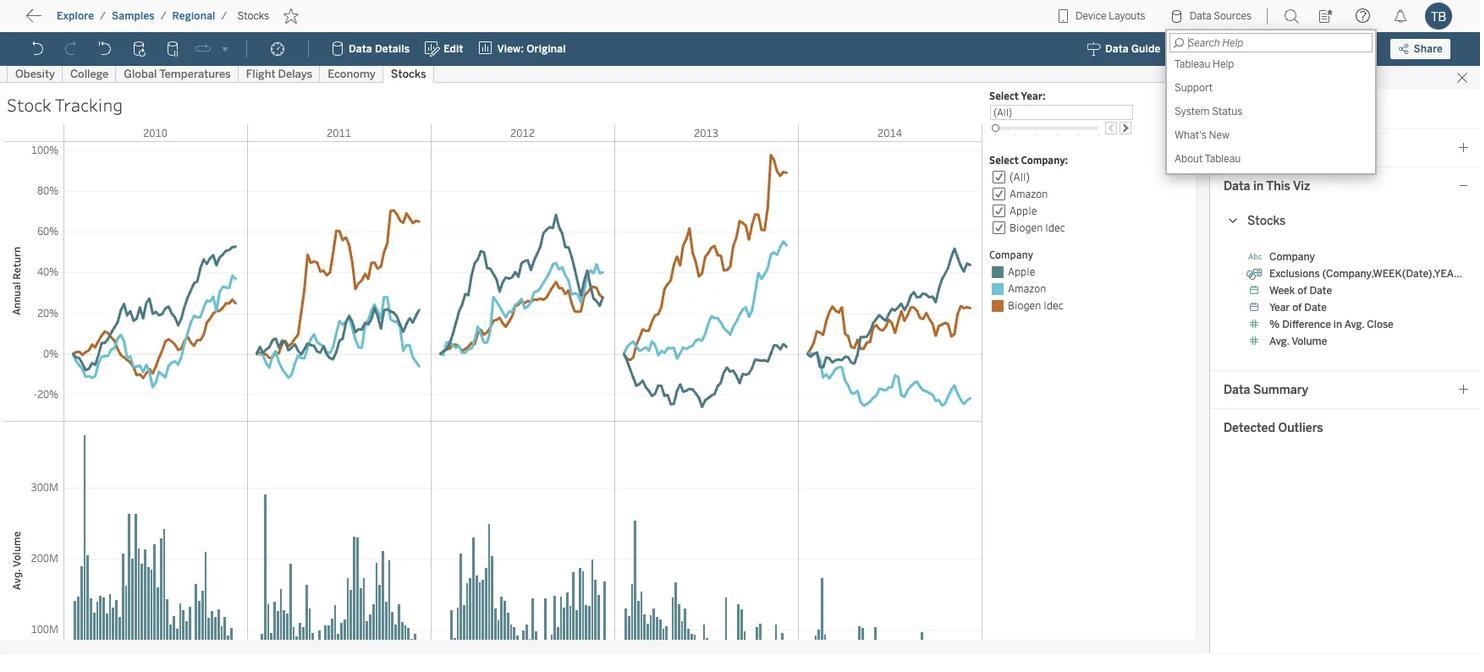 Task type: describe. For each thing, give the bounding box(es) containing it.
about tableau
[[1175, 153, 1241, 165]]

skip to content link
[[41, 9, 173, 32]]

2 / from the left
[[161, 10, 166, 22]]

what's new link
[[1170, 124, 1373, 147]]

0 vertical spatial tableau
[[1175, 58, 1211, 70]]

skip to content
[[44, 13, 145, 29]]

new
[[1209, 129, 1230, 141]]

to
[[76, 13, 90, 29]]

explore
[[57, 10, 94, 22]]

explore / samples / regional /
[[57, 10, 227, 22]]

explore link
[[56, 9, 95, 23]]

regional
[[172, 10, 215, 22]]

what's new
[[1175, 129, 1230, 141]]

tableau help
[[1175, 58, 1234, 70]]

about
[[1175, 153, 1203, 165]]

samples
[[112, 10, 155, 22]]

about tableau link
[[1170, 147, 1373, 171]]



Task type: vqa. For each thing, say whether or not it's contained in the screenshot.
Shared with Me link
no



Task type: locate. For each thing, give the bounding box(es) containing it.
2 horizontal spatial /
[[221, 10, 227, 22]]

/
[[100, 10, 106, 22], [161, 10, 166, 22], [221, 10, 227, 22]]

/ left stocks
[[221, 10, 227, 22]]

help
[[1213, 58, 1234, 70]]

content
[[93, 13, 145, 29]]

/ right samples link
[[161, 10, 166, 22]]

tableau down new
[[1205, 153, 1241, 165]]

tableau help link
[[1170, 52, 1373, 76]]

system status
[[1175, 106, 1243, 118]]

1 / from the left
[[100, 10, 106, 22]]

/ right to
[[100, 10, 106, 22]]

tableau inside 'link'
[[1205, 153, 1241, 165]]

system
[[1175, 106, 1210, 118]]

system status link
[[1170, 100, 1373, 124]]

status
[[1212, 106, 1243, 118]]

support
[[1175, 82, 1213, 94]]

tableau
[[1175, 58, 1211, 70], [1205, 153, 1241, 165]]

samples link
[[111, 9, 156, 23]]

regional link
[[171, 9, 216, 23]]

3 / from the left
[[221, 10, 227, 22]]

support link
[[1170, 76, 1373, 100]]

stocks element
[[232, 10, 274, 22]]

stocks
[[237, 10, 269, 22]]

tableau up support
[[1175, 58, 1211, 70]]

what's
[[1175, 129, 1207, 141]]

1 vertical spatial tableau
[[1205, 153, 1241, 165]]

Search Help field
[[1170, 33, 1373, 52]]

skip
[[44, 13, 73, 29]]

1 horizontal spatial /
[[161, 10, 166, 22]]

0 horizontal spatial /
[[100, 10, 106, 22]]



